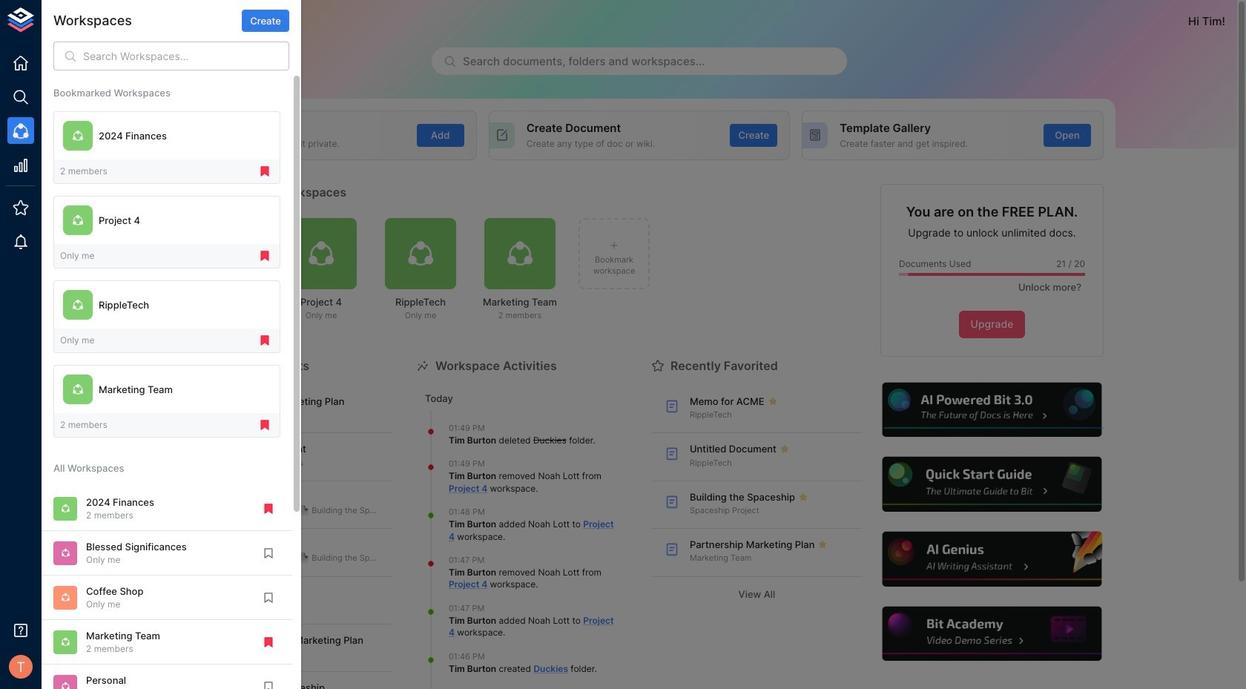Task type: locate. For each thing, give the bounding box(es) containing it.
remove bookmark image
[[258, 165, 272, 178], [258, 334, 272, 347], [258, 419, 272, 432], [262, 502, 275, 516]]

0 vertical spatial bookmark image
[[262, 547, 275, 560]]

1 vertical spatial bookmark image
[[262, 591, 275, 605]]

remove bookmark image
[[258, 249, 272, 263], [262, 636, 275, 649]]

1 vertical spatial remove bookmark image
[[262, 636, 275, 649]]

1 bookmark image from the top
[[262, 547, 275, 560]]

help image
[[881, 380, 1104, 439], [881, 455, 1104, 514], [881, 530, 1104, 589], [881, 605, 1104, 664]]

bookmark image
[[262, 547, 275, 560], [262, 591, 275, 605], [262, 680, 275, 689]]

3 bookmark image from the top
[[262, 680, 275, 689]]

2 vertical spatial bookmark image
[[262, 680, 275, 689]]

2 help image from the top
[[881, 455, 1104, 514]]

4 help image from the top
[[881, 605, 1104, 664]]



Task type: describe. For each thing, give the bounding box(es) containing it.
2 bookmark image from the top
[[262, 591, 275, 605]]

Search Workspaces... text field
[[83, 42, 289, 71]]

3 help image from the top
[[881, 530, 1104, 589]]

0 vertical spatial remove bookmark image
[[258, 249, 272, 263]]

1 help image from the top
[[881, 380, 1104, 439]]



Task type: vqa. For each thing, say whether or not it's contained in the screenshot.
second Help image from the top
yes



